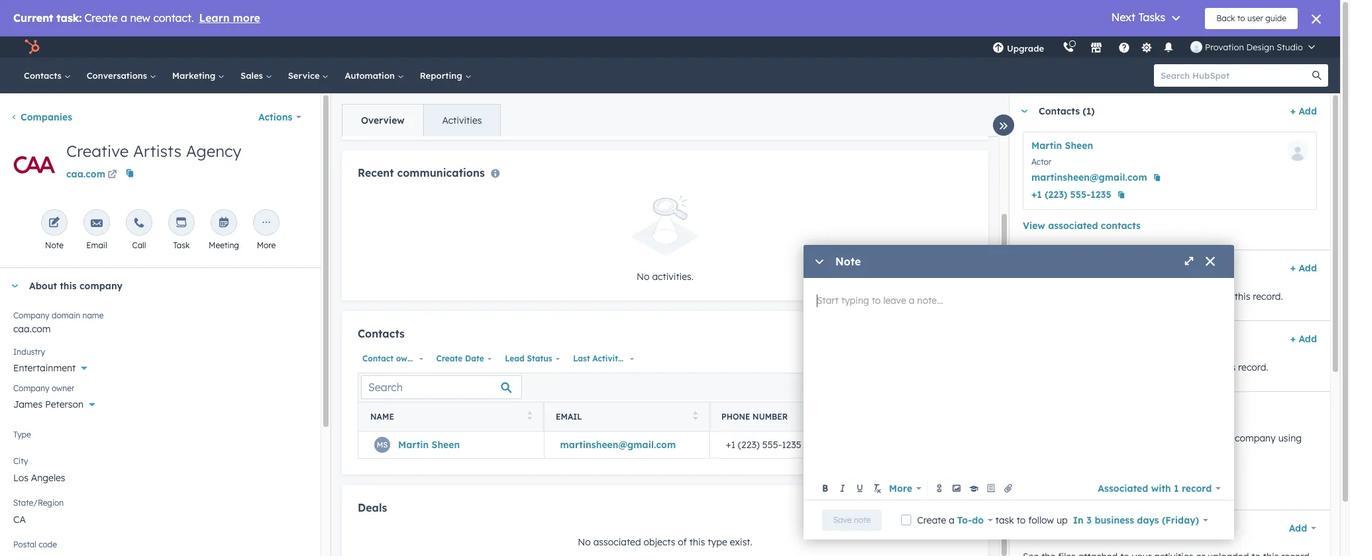 Task type: vqa. For each thing, say whether or not it's contained in the screenshot.
reason
no



Task type: locate. For each thing, give the bounding box(es) containing it.
meeting
[[209, 240, 239, 250]]

expand dialog image
[[1184, 257, 1194, 268]]

1 vertical spatial the
[[1049, 362, 1063, 374]]

up left in
[[1057, 514, 1068, 526]]

+1 (223) 555-1235 down number at the right bottom
[[726, 439, 801, 451]]

the left the revenue at the right of page
[[1049, 291, 1063, 303]]

more
[[257, 240, 276, 250], [889, 483, 912, 495]]

2 company from the top
[[13, 384, 49, 394]]

(223) inside button
[[1045, 189, 1067, 201]]

state/region
[[13, 498, 64, 508]]

0 horizontal spatial martinsheen@gmail.com
[[560, 439, 676, 451]]

payments.
[[1064, 448, 1110, 460]]

type
[[13, 430, 31, 440]]

1 horizontal spatial no
[[637, 271, 650, 283]]

555- up "view associated contacts"
[[1070, 189, 1091, 201]]

1 horizontal spatial payments
[[1164, 478, 1202, 488]]

+ add button
[[1290, 103, 1317, 119], [1290, 260, 1317, 276], [1290, 331, 1317, 347]]

note down note image at the top left of page
[[45, 240, 64, 250]]

add inside add button
[[949, 505, 964, 515]]

close dialog image
[[1205, 257, 1216, 268]]

contacts left (1)
[[1039, 105, 1080, 117]]

0 horizontal spatial more
[[257, 240, 276, 250]]

1 vertical spatial owner
[[52, 384, 75, 394]]

+ for track the customer requests associated with this record.
[[1290, 333, 1296, 345]]

+
[[1290, 105, 1296, 117], [1290, 262, 1296, 274], [1290, 333, 1296, 345]]

0 horizontal spatial +1
[[726, 439, 735, 451]]

1 vertical spatial company
[[13, 384, 49, 394]]

james peterson
[[13, 399, 83, 411]]

record. for track the revenue opportunities associated with this record.
[[1253, 291, 1283, 303]]

industry
[[13, 347, 45, 357]]

2 the from the top
[[1049, 362, 1063, 374]]

0 horizontal spatial caret image
[[11, 285, 19, 288]]

phone number
[[721, 412, 788, 422]]

0 vertical spatial email
[[86, 240, 107, 250]]

2 vertical spatial + add button
[[1290, 331, 1317, 347]]

0 vertical spatial payments
[[1099, 433, 1143, 445]]

company inside company domain name caa.com
[[13, 311, 49, 321]]

no for no associated objects of this type exist.
[[578, 537, 591, 549]]

save
[[833, 515, 852, 525]]

this inside the collect and track payments associated with this company using hubspot payments.
[[1217, 433, 1232, 445]]

0 horizontal spatial (223)
[[738, 439, 760, 451]]

owner inside popup button
[[396, 354, 420, 364]]

1 vertical spatial payments
[[1164, 478, 1202, 488]]

company
[[79, 280, 123, 292], [1235, 433, 1276, 445]]

email down the 'email' icon
[[86, 240, 107, 250]]

1 vertical spatial caret image
[[11, 285, 19, 288]]

0 horizontal spatial create
[[436, 354, 463, 364]]

1 vertical spatial record.
[[1238, 362, 1268, 374]]

caret image for contacts (1)
[[1020, 110, 1028, 113]]

navigation containing overview
[[342, 104, 501, 137]]

actor
[[1031, 157, 1052, 167]]

entertainment
[[13, 362, 76, 374]]

save note button
[[822, 510, 882, 531]]

artists
[[133, 141, 182, 161]]

with for opportunities
[[1214, 291, 1232, 303]]

in 3 business days (friday)
[[1073, 514, 1199, 526]]

view associated contacts link
[[1023, 218, 1141, 234]]

more button
[[886, 479, 924, 498]]

+1 (223) 555-1235
[[1031, 189, 1111, 201], [726, 439, 801, 451]]

contacts up contact
[[358, 327, 405, 341]]

+1 down phone
[[726, 439, 735, 451]]

entertainment button
[[13, 355, 307, 377]]

+1 up view
[[1031, 189, 1042, 201]]

actions
[[258, 111, 292, 123]]

+1 inside +1 (223) 555-1235 button
[[1031, 189, 1042, 201]]

0 horizontal spatial email
[[86, 240, 107, 250]]

0 horizontal spatial +1 (223) 555-1235
[[726, 439, 801, 451]]

Search search field
[[361, 376, 522, 400]]

(223) down phone number at the bottom right of page
[[738, 439, 760, 451]]

associated for payments
[[1145, 433, 1193, 445]]

associated down expand dialog icon
[[1164, 291, 1211, 303]]

555- inside +1 (223) 555-1235 button
[[1070, 189, 1091, 201]]

associated right requests
[[1149, 362, 1196, 374]]

martin sheen link up "actor"
[[1031, 140, 1093, 152]]

0 horizontal spatial martin sheen link
[[398, 439, 460, 451]]

the left customer on the right of page
[[1049, 362, 1063, 374]]

actions button
[[250, 104, 310, 131]]

1 vertical spatial martinsheen@gmail.com link
[[560, 439, 676, 451]]

3 + add button from the top
[[1290, 331, 1317, 347]]

1235 up view associated contacts link
[[1091, 189, 1111, 201]]

0 vertical spatial no
[[637, 271, 650, 283]]

contacts down 'hubspot' link
[[24, 70, 64, 81]]

associated up set up payments
[[1145, 433, 1193, 445]]

1 vertical spatial create
[[917, 514, 946, 526]]

0 horizontal spatial martinsheen@gmail.com link
[[560, 439, 676, 451]]

settings image
[[1141, 42, 1152, 54]]

0 horizontal spatial owner
[[52, 384, 75, 394]]

communications
[[397, 166, 485, 180]]

1 horizontal spatial more
[[889, 483, 912, 495]]

associated for opportunities
[[1164, 291, 1211, 303]]

contacts for contacts link
[[24, 70, 64, 81]]

recent
[[358, 166, 394, 180]]

0 horizontal spatial payments
[[1099, 433, 1143, 445]]

1 vertical spatial martin
[[398, 439, 429, 451]]

company domain name caa.com
[[13, 311, 104, 335]]

0 horizontal spatial caa.com
[[13, 323, 51, 335]]

1 horizontal spatial martin
[[1031, 140, 1062, 152]]

call
[[132, 240, 146, 250]]

0 horizontal spatial contacts
[[24, 70, 64, 81]]

menu
[[983, 36, 1324, 58]]

martin down search search box
[[398, 439, 429, 451]]

owner
[[396, 354, 420, 364], [52, 384, 75, 394]]

1 horizontal spatial create
[[917, 514, 946, 526]]

up
[[1153, 478, 1162, 488], [1057, 514, 1068, 526]]

1 horizontal spatial email
[[556, 412, 582, 422]]

0 vertical spatial record.
[[1253, 291, 1283, 303]]

company down about
[[13, 311, 49, 321]]

company up name
[[79, 280, 123, 292]]

contacts for contacts (1)
[[1039, 105, 1080, 117]]

track left the revenue at the right of page
[[1023, 291, 1046, 303]]

3 + from the top
[[1290, 333, 1296, 345]]

2 horizontal spatial contacts
[[1039, 105, 1080, 117]]

track for track the customer requests associated with this record.
[[1023, 362, 1046, 374]]

1 the from the top
[[1049, 291, 1063, 303]]

1 vertical spatial + add button
[[1290, 260, 1317, 276]]

press to sort. element left phone
[[693, 412, 698, 423]]

note right minimize dialog image
[[835, 255, 861, 268]]

(1)
[[1083, 105, 1095, 117]]

hubspot
[[1023, 448, 1061, 460]]

company
[[13, 311, 49, 321], [13, 384, 49, 394]]

3 + add from the top
[[1290, 333, 1317, 345]]

Search HubSpot search field
[[1154, 64, 1316, 87]]

track left customer on the right of page
[[1023, 362, 1046, 374]]

2 press to sort. element from the left
[[693, 412, 698, 423]]

sheen down (1)
[[1065, 140, 1093, 152]]

1 horizontal spatial 1235
[[1091, 189, 1111, 201]]

0 horizontal spatial date
[[465, 354, 484, 364]]

0 vertical spatial (223)
[[1045, 189, 1067, 201]]

caret image
[[1020, 110, 1028, 113], [11, 285, 19, 288]]

no associated objects of this type exist.
[[578, 537, 752, 549]]

martin sheen down search search box
[[398, 439, 460, 451]]

recent communications
[[358, 166, 485, 180]]

attachments button
[[1010, 511, 1275, 547]]

0 vertical spatial martin sheen
[[1031, 140, 1093, 152]]

caret image inside "about this company" dropdown button
[[11, 285, 19, 288]]

0 vertical spatial 555-
[[1070, 189, 1091, 201]]

about this company
[[29, 280, 123, 292]]

lead
[[505, 354, 525, 364]]

no for no activities.
[[637, 271, 650, 283]]

1 vertical spatial martin sheen link
[[398, 439, 460, 451]]

1 horizontal spatial (223)
[[1045, 189, 1067, 201]]

collect and track payments associated with this company using hubspot payments.
[[1023, 433, 1302, 460]]

objects
[[644, 537, 675, 549]]

caa.com down creative
[[66, 168, 105, 180]]

sheen down search search box
[[432, 439, 460, 451]]

0 horizontal spatial press to sort. element
[[527, 412, 532, 423]]

with inside 'popup button'
[[1151, 483, 1171, 495]]

task image
[[176, 217, 187, 230]]

(223)
[[1045, 189, 1067, 201], [738, 439, 760, 451]]

0 vertical spatial owner
[[396, 354, 420, 364]]

note
[[45, 240, 64, 250], [835, 255, 861, 268]]

add for track the revenue opportunities associated with this record.'s + add button
[[1299, 262, 1317, 274]]

1 horizontal spatial 555-
[[1070, 189, 1091, 201]]

navigation
[[342, 104, 501, 137]]

2 date from the left
[[625, 354, 644, 364]]

1 horizontal spatial company
[[1235, 433, 1276, 445]]

martin sheen link down search search box
[[398, 439, 460, 451]]

activities.
[[652, 271, 694, 283]]

0 vertical spatial the
[[1049, 291, 1063, 303]]

1 vertical spatial more
[[889, 483, 912, 495]]

james peterson image
[[1191, 41, 1202, 53]]

company for company domain name caa.com
[[13, 311, 49, 321]]

martinsheen@gmail.com link
[[1031, 170, 1147, 185], [560, 439, 676, 451]]

+ add
[[1290, 105, 1317, 117], [1290, 262, 1317, 274], [1290, 333, 1317, 345]]

help image
[[1118, 42, 1130, 54]]

0 vertical spatial +1 (223) 555-1235
[[1031, 189, 1111, 201]]

0 vertical spatial company
[[13, 311, 49, 321]]

0 vertical spatial 1235
[[1091, 189, 1111, 201]]

create up search search box
[[436, 354, 463, 364]]

0 vertical spatial contacts
[[24, 70, 64, 81]]

reporting link
[[412, 58, 479, 93]]

1 horizontal spatial martin sheen link
[[1031, 140, 1093, 152]]

more image
[[260, 217, 272, 230]]

1 vertical spatial +1 (223) 555-1235
[[726, 439, 801, 451]]

create for create a
[[917, 514, 946, 526]]

task
[[996, 514, 1014, 526]]

1 press to sort. element from the left
[[527, 412, 532, 423]]

owner up peterson
[[52, 384, 75, 394]]

+1
[[1031, 189, 1042, 201], [726, 439, 735, 451]]

associated inside the collect and track payments associated with this company using hubspot payments.
[[1145, 433, 1193, 445]]

contacts inside dropdown button
[[1039, 105, 1080, 117]]

martin sheen up "actor"
[[1031, 140, 1093, 152]]

date left lead
[[465, 354, 484, 364]]

company inside dropdown button
[[79, 280, 123, 292]]

1 track from the top
[[1023, 291, 1046, 303]]

1 vertical spatial company
[[1235, 433, 1276, 445]]

notifications button
[[1157, 36, 1180, 58]]

exist.
[[730, 537, 752, 549]]

1 vertical spatial note
[[835, 255, 861, 268]]

with
[[1214, 291, 1232, 303], [1199, 362, 1217, 374], [1196, 433, 1214, 445], [1151, 483, 1171, 495]]

view
[[1023, 220, 1045, 232]]

3
[[1087, 514, 1092, 526]]

0 horizontal spatial company
[[79, 280, 123, 292]]

search image
[[1312, 71, 1322, 80]]

days
[[1137, 514, 1159, 526]]

1 horizontal spatial press to sort. element
[[693, 412, 698, 423]]

1235 down number at the right bottom
[[782, 439, 801, 451]]

0 vertical spatial caa.com
[[66, 168, 105, 180]]

0 vertical spatial + add button
[[1290, 103, 1317, 119]]

press to sort. element down lead status popup button on the left of the page
[[527, 412, 532, 423]]

1 + add from the top
[[1290, 105, 1317, 117]]

track
[[1023, 291, 1046, 303], [1023, 362, 1046, 374]]

press to sort. element
[[527, 412, 532, 423], [693, 412, 698, 423]]

press to sort. image
[[693, 412, 698, 421]]

contact
[[362, 354, 394, 364]]

save note
[[833, 515, 871, 525]]

0 vertical spatial +
[[1290, 105, 1296, 117]]

1 vertical spatial +
[[1290, 262, 1296, 274]]

caa.com up industry
[[13, 323, 51, 335]]

0 horizontal spatial note
[[45, 240, 64, 250]]

2 + from the top
[[1290, 262, 1296, 274]]

2 vertical spatial +
[[1290, 333, 1296, 345]]

company owner
[[13, 384, 75, 394]]

2 + add from the top
[[1290, 262, 1317, 274]]

date
[[465, 354, 484, 364], [625, 354, 644, 364]]

0 vertical spatial martinsheen@gmail.com link
[[1031, 170, 1147, 185]]

1 vertical spatial martin sheen
[[398, 439, 460, 451]]

email
[[86, 240, 107, 250], [556, 412, 582, 422]]

0 horizontal spatial sheen
[[432, 439, 460, 451]]

of
[[678, 537, 687, 549]]

add for 1st + add button from the top of the page
[[1299, 105, 1317, 117]]

email right press to sort. icon
[[556, 412, 582, 422]]

company left using
[[1235, 433, 1276, 445]]

up right set
[[1153, 478, 1162, 488]]

+ for track the revenue opportunities associated with this record.
[[1290, 262, 1296, 274]]

owner right contact
[[396, 354, 420, 364]]

upgrade image
[[992, 42, 1004, 54]]

settings link
[[1138, 40, 1155, 54]]

1 vertical spatial +1
[[726, 439, 735, 451]]

with inside the collect and track payments associated with this company using hubspot payments.
[[1196, 433, 1214, 445]]

create left 'a'
[[917, 514, 946, 526]]

menu item
[[1053, 36, 1056, 58]]

martinsheen@gmail.com
[[1031, 172, 1147, 184], [560, 439, 676, 451]]

0 horizontal spatial 555-
[[762, 439, 782, 451]]

1 + from the top
[[1290, 105, 1296, 117]]

+1 (223) 555-1235 up "view associated contacts"
[[1031, 189, 1111, 201]]

1 horizontal spatial martinsheen@gmail.com
[[1031, 172, 1147, 184]]

status
[[527, 354, 552, 364]]

last activity date button
[[569, 350, 644, 368]]

1 horizontal spatial caret image
[[1020, 110, 1028, 113]]

press to sort. image
[[527, 412, 532, 421]]

marketing link
[[164, 58, 233, 93]]

sales
[[241, 70, 265, 81]]

0 vertical spatial martinsheen@gmail.com
[[1031, 172, 1147, 184]]

date right activity
[[625, 354, 644, 364]]

0 vertical spatial martin sheen link
[[1031, 140, 1093, 152]]

0 vertical spatial company
[[79, 280, 123, 292]]

1 horizontal spatial date
[[625, 354, 644, 364]]

1 + add button from the top
[[1290, 103, 1317, 119]]

company up james
[[13, 384, 49, 394]]

555- down number at the right bottom
[[762, 439, 782, 451]]

0 vertical spatial create
[[436, 354, 463, 364]]

0 vertical spatial +1
[[1031, 189, 1042, 201]]

0 horizontal spatial no
[[578, 537, 591, 549]]

number
[[753, 412, 788, 422]]

payments inside the collect and track payments associated with this company using hubspot payments.
[[1099, 433, 1143, 445]]

1 vertical spatial 555-
[[762, 439, 782, 451]]

contacts
[[24, 70, 64, 81], [1039, 105, 1080, 117], [358, 327, 405, 341]]

create inside popup button
[[436, 354, 463, 364]]

associated for requests
[[1149, 362, 1196, 374]]

name
[[370, 412, 394, 422]]

1 vertical spatial track
[[1023, 362, 1046, 374]]

2 track from the top
[[1023, 362, 1046, 374]]

upgrade
[[1007, 43, 1044, 54]]

(223) down "actor"
[[1045, 189, 1067, 201]]

associated with 1 record
[[1098, 483, 1212, 495]]

1 vertical spatial no
[[578, 537, 591, 549]]

1 horizontal spatial owner
[[396, 354, 420, 364]]

1 horizontal spatial caa.com
[[66, 168, 105, 180]]

more inside popup button
[[889, 483, 912, 495]]

no inside no activities. alert
[[637, 271, 650, 283]]

1 vertical spatial + add
[[1290, 262, 1317, 274]]

martin up "actor"
[[1031, 140, 1062, 152]]

1 horizontal spatial +1 (223) 555-1235
[[1031, 189, 1111, 201]]

provation design studio button
[[1183, 36, 1323, 58]]

0 vertical spatial caret image
[[1020, 110, 1028, 113]]

1 horizontal spatial contacts
[[358, 327, 405, 341]]

2 + add button from the top
[[1290, 260, 1317, 276]]

caret image inside the contacts (1) dropdown button
[[1020, 110, 1028, 113]]

caret image left about
[[11, 285, 19, 288]]

caret image left the contacts (1)
[[1020, 110, 1028, 113]]

1 company from the top
[[13, 311, 49, 321]]



Task type: describe. For each thing, give the bounding box(es) containing it.
press to sort. element for email
[[693, 412, 698, 423]]

activities
[[442, 115, 482, 127]]

service link
[[280, 58, 337, 93]]

agency
[[186, 141, 241, 161]]

link opens in a new window image
[[108, 170, 117, 180]]

1 vertical spatial (223)
[[738, 439, 760, 451]]

0 vertical spatial more
[[257, 240, 276, 250]]

automation
[[345, 70, 397, 81]]

this inside dropdown button
[[60, 280, 77, 292]]

email image
[[91, 217, 103, 230]]

hubspot image
[[24, 39, 40, 55]]

follow
[[1028, 514, 1054, 526]]

domain
[[52, 311, 80, 321]]

martin sheen link for martinsheen@gmail.com
[[398, 439, 460, 451]]

provation
[[1205, 42, 1244, 52]]

task to follow up
[[993, 514, 1070, 526]]

+ add button for track the customer requests associated with this record.
[[1290, 331, 1317, 347]]

postal code
[[13, 540, 57, 550]]

create date button
[[432, 350, 495, 368]]

1 horizontal spatial martin sheen
[[1031, 140, 1093, 152]]

track the customer requests associated with this record.
[[1023, 362, 1268, 374]]

city
[[13, 456, 28, 466]]

in
[[1073, 514, 1084, 526]]

0 vertical spatial sheen
[[1065, 140, 1093, 152]]

call image
[[133, 217, 145, 230]]

creative artists agency
[[66, 141, 241, 161]]

associated down +1 (223) 555-1235 button
[[1048, 220, 1098, 232]]

calling icon button
[[1057, 38, 1080, 56]]

minimize dialog image
[[814, 257, 825, 268]]

using
[[1278, 433, 1302, 445]]

revenue
[[1065, 291, 1100, 303]]

1 vertical spatial email
[[556, 412, 582, 422]]

notifications image
[[1163, 42, 1175, 54]]

this for track the revenue opportunities associated with this record.
[[1235, 291, 1250, 303]]

company inside the collect and track payments associated with this company using hubspot payments.
[[1235, 433, 1276, 445]]

record. for track the customer requests associated with this record.
[[1238, 362, 1268, 374]]

phone
[[721, 412, 750, 422]]

record
[[1182, 483, 1212, 495]]

add inside add popup button
[[1289, 523, 1307, 535]]

a
[[949, 514, 955, 526]]

provation design studio
[[1205, 42, 1303, 52]]

add button
[[928, 502, 973, 519]]

peterson
[[45, 399, 83, 411]]

overview
[[361, 115, 404, 127]]

State/Region text field
[[13, 506, 307, 533]]

1 horizontal spatial note
[[835, 255, 861, 268]]

activity
[[592, 354, 623, 364]]

track for track the revenue opportunities associated with this record.
[[1023, 291, 1046, 303]]

task
[[173, 240, 190, 250]]

with for payments
[[1196, 433, 1214, 445]]

0 horizontal spatial martin
[[398, 439, 429, 451]]

caa.com inside company domain name caa.com
[[13, 323, 51, 335]]

Postal code text field
[[13, 548, 307, 556]]

associated with 1 record button
[[1098, 479, 1221, 498]]

about this company button
[[0, 268, 307, 304]]

1 horizontal spatial martinsheen@gmail.com link
[[1031, 170, 1147, 185]]

name
[[82, 311, 104, 321]]

+ add for track the revenue opportunities associated with this record.
[[1290, 262, 1317, 274]]

james
[[13, 399, 43, 411]]

reporting
[[420, 70, 465, 81]]

deals
[[358, 501, 387, 515]]

caa.com link
[[66, 164, 119, 184]]

conversations
[[87, 70, 150, 81]]

to-do button
[[957, 512, 993, 528]]

associated left objects
[[593, 537, 641, 549]]

owner for company owner
[[52, 384, 75, 394]]

design
[[1246, 42, 1274, 52]]

last
[[573, 354, 590, 364]]

set up payments
[[1138, 478, 1202, 488]]

marketplaces button
[[1083, 36, 1110, 58]]

note image
[[48, 217, 60, 230]]

track
[[1074, 433, 1097, 445]]

companies
[[21, 111, 72, 123]]

menu containing provation design studio
[[983, 36, 1324, 58]]

1
[[1174, 483, 1179, 495]]

hubspot link
[[16, 39, 50, 55]]

lead status button
[[500, 350, 563, 368]]

+ add button for track the revenue opportunities associated with this record.
[[1290, 260, 1317, 276]]

conversations link
[[79, 58, 164, 93]]

marketing
[[172, 70, 218, 81]]

0 horizontal spatial martin sheen
[[398, 439, 460, 451]]

no activities. alert
[[358, 195, 973, 285]]

requests
[[1109, 362, 1146, 374]]

City text field
[[13, 464, 307, 491]]

last activity date
[[573, 354, 644, 364]]

contact owner button
[[358, 350, 426, 368]]

set
[[1138, 478, 1150, 488]]

+ add for track the customer requests associated with this record.
[[1290, 333, 1317, 345]]

do
[[972, 514, 984, 526]]

create a
[[917, 514, 957, 526]]

calling icon image
[[1063, 42, 1075, 54]]

the for customer
[[1049, 362, 1063, 374]]

marketplaces image
[[1090, 42, 1102, 54]]

the for revenue
[[1049, 291, 1063, 303]]

activities link
[[423, 105, 500, 136]]

note
[[854, 515, 871, 525]]

lead status
[[505, 354, 552, 364]]

this for collect and track payments associated with this company using hubspot payments.
[[1217, 433, 1232, 445]]

martin sheen link for view associated contacts
[[1031, 140, 1093, 152]]

add for + add button related to track the customer requests associated with this record.
[[1299, 333, 1317, 345]]

contact owner
[[362, 354, 420, 364]]

automation link
[[337, 58, 412, 93]]

attachments
[[1039, 523, 1098, 535]]

to-do
[[957, 514, 984, 526]]

business
[[1095, 514, 1134, 526]]

james peterson button
[[13, 392, 307, 413]]

+1 (223) 555-1235 button
[[1031, 187, 1111, 203]]

track the revenue opportunities associated with this record.
[[1023, 291, 1283, 303]]

and
[[1055, 433, 1072, 445]]

2 vertical spatial contacts
[[358, 327, 405, 341]]

studio
[[1277, 42, 1303, 52]]

1 date from the left
[[465, 354, 484, 364]]

service
[[288, 70, 322, 81]]

this for track the customer requests associated with this record.
[[1220, 362, 1236, 374]]

0 horizontal spatial 1235
[[782, 439, 801, 451]]

create for create date
[[436, 354, 463, 364]]

contacts (1)
[[1039, 105, 1095, 117]]

code
[[39, 540, 57, 550]]

company for company owner
[[13, 384, 49, 394]]

1 horizontal spatial up
[[1153, 478, 1162, 488]]

customer
[[1065, 362, 1106, 374]]

link opens in a new window image
[[108, 168, 117, 184]]

with for requests
[[1199, 362, 1217, 374]]

caret image for about this company
[[11, 285, 19, 288]]

1 vertical spatial martinsheen@gmail.com
[[560, 439, 676, 451]]

1 vertical spatial sheen
[[432, 439, 460, 451]]

owner for contact owner
[[396, 354, 420, 364]]

1235 inside button
[[1091, 189, 1111, 201]]

1 vertical spatial up
[[1057, 514, 1068, 526]]

opportunities
[[1102, 291, 1161, 303]]

contacts link
[[16, 58, 79, 93]]

contacts (1) button
[[1010, 93, 1285, 129]]

meeting image
[[218, 217, 230, 230]]

press to sort. element for name
[[527, 412, 532, 423]]

type
[[708, 537, 727, 549]]

to
[[1017, 514, 1026, 526]]

collect
[[1023, 433, 1052, 445]]

help button
[[1113, 36, 1136, 58]]



